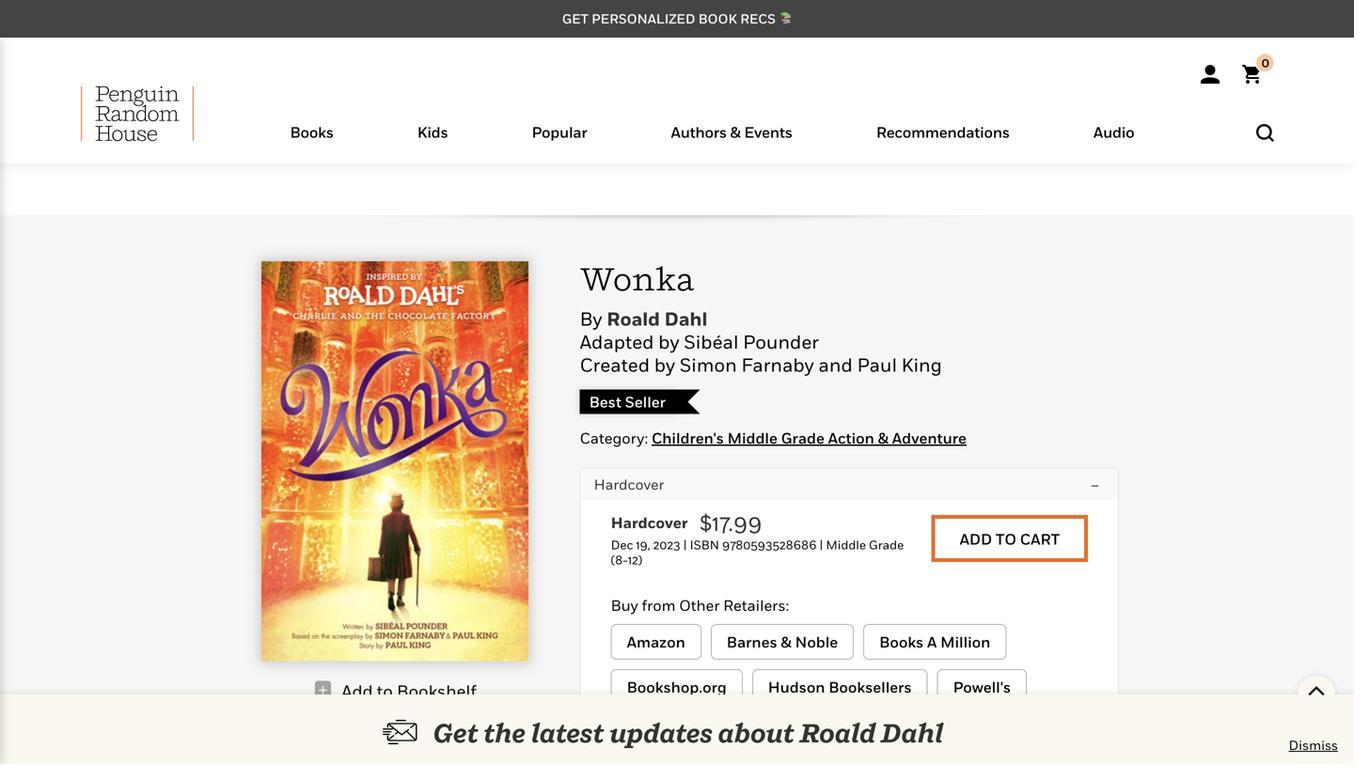 Task type: describe. For each thing, give the bounding box(es) containing it.
grade inside dec 19, 2023 | isbn 9780593528686 | middle grade (8-12)
[[869, 538, 904, 553]]

& for events
[[731, 123, 741, 141]]

dec
[[611, 538, 634, 553]]

bookshop.org
[[627, 679, 727, 697]]

hudson booksellers link
[[753, 670, 928, 706]]

wonka by roald dahl image
[[262, 262, 529, 662]]

adapted
[[580, 331, 654, 353]]

by roald dahl adapted by sibéal pounder created by simon farnaby and paul king
[[580, 307, 943, 376]]

12)
[[629, 553, 643, 568]]

target link
[[611, 715, 689, 751]]

1 | from the left
[[684, 538, 687, 553]]

authors
[[671, 123, 727, 141]]

add to cart
[[960, 531, 1060, 549]]

0 vertical spatial grade
[[782, 430, 825, 447]]

roald inside by roald dahl adapted by sibéal pounder created by simon farnaby and paul king
[[607, 307, 660, 330]]

books button
[[248, 119, 376, 164]]

latest
[[531, 718, 605, 749]]

cart
[[1021, 531, 1060, 549]]

authors & events button
[[629, 119, 835, 164]]

bookshop.org link
[[611, 670, 743, 706]]

& for noble
[[781, 634, 792, 652]]

books for books
[[290, 123, 334, 141]]

a
[[928, 634, 937, 652]]

retailers:
[[724, 597, 790, 615]]

by up seller
[[655, 354, 676, 376]]

get
[[562, 11, 589, 26]]

look inside link
[[354, 719, 436, 737]]

best seller
[[590, 393, 666, 411]]

hardcover link
[[611, 514, 700, 538]]

simon
[[680, 354, 737, 376]]

children's middle grade action & adventure link
[[652, 430, 967, 448]]

recommendations button
[[835, 119, 1052, 164]]

children's
[[652, 430, 724, 447]]

1 horizontal spatial dahl
[[881, 718, 944, 749]]

amazon link
[[611, 625, 702, 660]]

9780593528686
[[723, 538, 817, 553]]

best
[[590, 393, 622, 411]]

expand/collapse sign up banner image
[[1308, 677, 1326, 705]]

2 | from the left
[[820, 538, 824, 553]]

booksellers
[[829, 679, 912, 697]]

add for add to bookshelf
[[342, 682, 373, 702]]

pounder
[[743, 331, 819, 353]]

the
[[484, 718, 526, 749]]

dahl inside by roald dahl adapted by sibéal pounder created by simon farnaby and paul king
[[665, 307, 708, 330]]

bookshelf
[[397, 682, 477, 702]]

audio button
[[1052, 119, 1177, 164]]

books for books a million
[[880, 634, 924, 652]]

kids button
[[376, 119, 490, 164]]

0 vertical spatial middle
[[728, 430, 778, 447]]

category:
[[580, 430, 649, 447]]

$17.99
[[700, 509, 763, 537]]

1 horizontal spatial roald
[[800, 718, 876, 749]]

dismiss
[[1290, 738, 1339, 754]]

add for add to cart
[[960, 531, 993, 549]]

hudson booksellers
[[769, 679, 912, 697]]

about
[[718, 718, 795, 749]]

by
[[580, 307, 603, 330]]

look
[[354, 719, 389, 737]]

books a million
[[880, 634, 991, 652]]

kids link
[[418, 123, 448, 164]]

other
[[680, 597, 720, 615]]

action
[[829, 430, 875, 447]]

penguin random house image
[[81, 86, 194, 142]]

roald dahl link
[[607, 307, 708, 331]]

barnes & noble
[[727, 634, 839, 652]]

audio
[[1094, 123, 1135, 141]]



Task type: locate. For each thing, give the bounding box(es) containing it.
1 vertical spatial roald
[[800, 718, 876, 749]]

recommendations
[[877, 123, 1010, 141]]

0 vertical spatial &
[[731, 123, 741, 141]]

get personalized book recs 📚
[[562, 11, 793, 26]]

dahl
[[665, 307, 708, 330], [881, 718, 944, 749]]

1 vertical spatial grade
[[869, 538, 904, 553]]

created
[[580, 354, 650, 376]]

inside
[[393, 719, 436, 737]]

hardcover down category:
[[594, 476, 665, 493]]

books inside books dropdown button
[[290, 123, 334, 141]]

1 vertical spatial middle
[[827, 538, 867, 553]]

recs
[[741, 11, 776, 26]]

look inside
[[354, 719, 436, 737]]

0 vertical spatial hardcover
[[594, 476, 665, 493]]

add up look
[[342, 682, 373, 702]]

paul
[[858, 354, 898, 376]]

popular button
[[490, 119, 629, 164]]

0 horizontal spatial to
[[377, 682, 393, 702]]

get personalized book recs 📚 link
[[562, 11, 793, 26]]

audio link
[[1094, 123, 1135, 164]]

popular
[[532, 123, 588, 141]]

0 horizontal spatial add
[[342, 682, 373, 702]]

get
[[434, 718, 479, 749]]

0 vertical spatial to
[[996, 531, 1017, 549]]

to up look inside link
[[377, 682, 393, 702]]

king
[[902, 354, 943, 376]]

1 horizontal spatial books
[[880, 634, 924, 652]]

dismiss link
[[1290, 737, 1339, 756]]

middle inside dec 19, 2023 | isbn 9780593528686 | middle grade (8-12)
[[827, 538, 867, 553]]

wonka
[[580, 260, 695, 298]]

noble
[[796, 634, 839, 652]]

sibéal
[[684, 331, 739, 353]]

barnes
[[727, 634, 778, 652]]

1 horizontal spatial add
[[960, 531, 993, 549]]

add
[[960, 531, 993, 549], [342, 682, 373, 702]]

sign in image
[[1202, 65, 1220, 84]]

0 horizontal spatial dahl
[[665, 307, 708, 330]]

0 vertical spatial books
[[290, 123, 334, 141]]

add inside button
[[960, 531, 993, 549]]

and
[[819, 354, 853, 376]]

0 horizontal spatial middle
[[728, 430, 778, 447]]

0 vertical spatial add
[[960, 531, 993, 549]]

farnaby
[[742, 354, 815, 376]]

0 horizontal spatial books
[[290, 123, 334, 141]]

seller
[[625, 393, 666, 411]]

hardcover inside hardcover 'link'
[[611, 514, 688, 532]]

hardcover
[[594, 476, 665, 493], [611, 514, 688, 532]]

barnes & noble link
[[711, 625, 855, 660]]

middle
[[728, 430, 778, 447], [827, 538, 867, 553]]

get the latest updates about roald dahl
[[434, 718, 944, 749]]

from
[[642, 597, 676, 615]]

add left cart
[[960, 531, 993, 549]]

roald up adapted at the top
[[607, 307, 660, 330]]

books
[[290, 123, 334, 141], [880, 634, 924, 652]]

add to cart button
[[932, 516, 1089, 563]]

search image
[[1257, 124, 1275, 142]]

to for cart
[[996, 531, 1017, 549]]

hardcover up 19,
[[611, 514, 688, 532]]

0 horizontal spatial &
[[731, 123, 741, 141]]

adventure
[[893, 430, 967, 447]]

roald down hudson booksellers
[[800, 718, 876, 749]]

recommendations link
[[877, 123, 1010, 164]]

&
[[731, 123, 741, 141], [878, 430, 889, 447], [781, 634, 792, 652]]

authors & events
[[671, 123, 793, 141]]

book
[[699, 11, 738, 26]]

powell's link
[[938, 670, 1028, 706]]

0 vertical spatial roald
[[607, 307, 660, 330]]

walmart link
[[699, 715, 793, 751]]

19,
[[636, 538, 651, 553]]

walmart
[[715, 724, 777, 742]]

to for bookshelf
[[377, 682, 393, 702]]

2 vertical spatial &
[[781, 634, 792, 652]]

amazon
[[627, 634, 686, 652]]

1 vertical spatial &
[[878, 430, 889, 447]]

(8-
[[611, 553, 629, 568]]

target
[[627, 724, 673, 742]]

middle right 9780593528686 in the bottom of the page
[[827, 538, 867, 553]]

add to bookshelf
[[342, 682, 477, 702]]

& inside dropdown button
[[731, 123, 741, 141]]

personalized
[[592, 11, 696, 26]]

1 vertical spatial hardcover
[[611, 514, 688, 532]]

0 vertical spatial dahl
[[665, 307, 708, 330]]

by
[[659, 331, 680, 353], [655, 354, 676, 376]]

1 horizontal spatial to
[[996, 531, 1017, 549]]

million
[[941, 634, 991, 652]]

1 vertical spatial books
[[880, 634, 924, 652]]

events
[[745, 123, 793, 141]]

books link
[[290, 123, 334, 164]]

1 vertical spatial add
[[342, 682, 373, 702]]

buy from other retailers:
[[611, 597, 790, 615]]

books a million link
[[864, 625, 1007, 660]]

& right action
[[878, 430, 889, 447]]

updates
[[610, 718, 713, 749]]

by left sibéal at right
[[659, 331, 680, 353]]

| right 2023
[[684, 538, 687, 553]]

kids
[[418, 123, 448, 141]]

buy
[[611, 597, 639, 615]]

main navigation element
[[35, 86, 1320, 164]]

dec 19, 2023 | isbn 9780593528686 | middle grade (8-12)
[[611, 538, 904, 568]]

books inside books a million "link"
[[880, 634, 924, 652]]

0 horizontal spatial roald
[[607, 307, 660, 330]]

powell's
[[954, 679, 1012, 697]]

roald
[[607, 307, 660, 330], [800, 718, 876, 749]]

1 horizontal spatial grade
[[869, 538, 904, 553]]

shopping cart image
[[1243, 54, 1275, 84]]

isbn
[[690, 538, 720, 553]]

to inside button
[[996, 531, 1017, 549]]

1 vertical spatial to
[[377, 682, 393, 702]]

& left noble
[[781, 634, 792, 652]]

📚
[[779, 11, 793, 26]]

hudson
[[769, 679, 826, 697]]

& left events
[[731, 123, 741, 141]]

1 vertical spatial dahl
[[881, 718, 944, 749]]

dahl up sibéal at right
[[665, 307, 708, 330]]

2 horizontal spatial &
[[878, 430, 889, 447]]

0 horizontal spatial |
[[684, 538, 687, 553]]

category: children's middle grade action & adventure
[[580, 430, 967, 447]]

1 horizontal spatial &
[[781, 634, 792, 652]]

1 horizontal spatial |
[[820, 538, 824, 553]]

to left cart
[[996, 531, 1017, 549]]

1 horizontal spatial middle
[[827, 538, 867, 553]]

authors & events link
[[671, 123, 793, 164]]

–
[[1092, 476, 1100, 493]]

2023
[[654, 538, 681, 553]]

dahl down booksellers
[[881, 718, 944, 749]]

| right 9780593528686 in the bottom of the page
[[820, 538, 824, 553]]

middle right children's
[[728, 430, 778, 447]]

grade
[[782, 430, 825, 447], [869, 538, 904, 553]]

0 horizontal spatial grade
[[782, 430, 825, 447]]



Task type: vqa. For each thing, say whether or not it's contained in the screenshot.
LISA YEE
no



